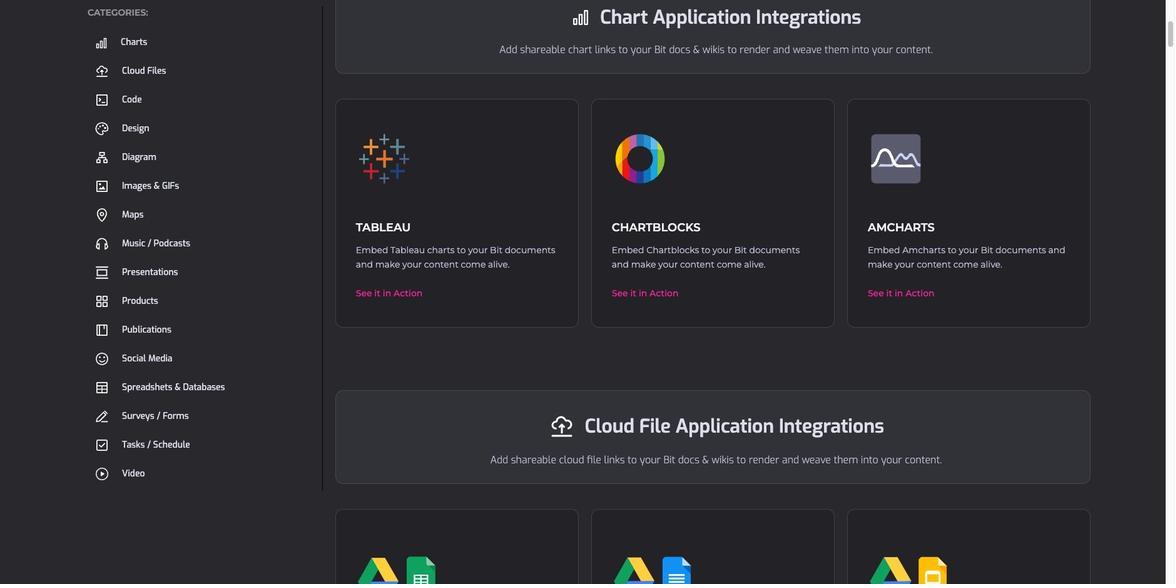 Task type: vqa. For each thing, say whether or not it's contained in the screenshot.
/
yes



Task type: locate. For each thing, give the bounding box(es) containing it.
docs down chart application integrations
[[669, 43, 690, 56]]

3 action from the left
[[905, 288, 934, 299]]

bit.ai and amcharts integrations image
[[868, 131, 930, 206]]

links
[[595, 43, 616, 56], [604, 454, 625, 467]]

surveys / forms
[[122, 410, 189, 422]]

cloud left files
[[122, 65, 145, 77]]

2 horizontal spatial see
[[868, 288, 884, 299]]

databases
[[183, 381, 225, 393]]

1 it from the left
[[374, 288, 380, 299]]

alive. inside embed tableau charts to your bit documents and make your content come alive.
[[488, 259, 510, 270]]

chart
[[600, 5, 648, 30]]

2 alive. from the left
[[744, 259, 766, 270]]

1 horizontal spatial alive.
[[744, 259, 766, 270]]

0 horizontal spatial embed
[[356, 245, 388, 256]]

see it in action link down embed amcharts to your bit documents and make your content come alive.
[[862, 285, 1076, 302]]

0 vertical spatial them
[[825, 43, 849, 56]]

into
[[852, 43, 869, 56], [861, 454, 878, 467]]

spreadshets & databases link
[[88, 376, 316, 400]]

make down the chartblocks
[[631, 259, 656, 270]]

to down cloud file application integrations in the bottom of the page
[[737, 454, 746, 467]]

content down the charts
[[424, 259, 459, 270]]

docs down cloud file application integrations in the bottom of the page
[[678, 454, 699, 467]]

0 horizontal spatial see it in action
[[356, 288, 423, 299]]

cloud
[[122, 65, 145, 77], [585, 414, 634, 439]]

content
[[424, 259, 459, 270], [680, 259, 715, 270], [917, 259, 951, 270]]

0 horizontal spatial see
[[356, 288, 372, 299]]

1 see it in action link from the left
[[350, 285, 564, 302]]

1 make from the left
[[375, 259, 400, 270]]

tasks / schedule link
[[88, 433, 316, 457]]

embed down amcharts
[[868, 245, 900, 256]]

make
[[375, 259, 400, 270], [631, 259, 656, 270], [868, 259, 893, 270]]

shareable for cloud file application integrations
[[511, 454, 556, 467]]

2 come from the left
[[717, 259, 742, 270]]

documents inside embed amcharts to your bit documents and make your content come alive.
[[995, 245, 1046, 256]]

amcharts
[[868, 221, 935, 235]]

publications link
[[88, 318, 316, 342]]

2 horizontal spatial see it in action link
[[862, 285, 1076, 302]]

action for amcharts
[[905, 288, 934, 299]]

0 vertical spatial /
[[148, 237, 151, 249]]

see for amcharts
[[868, 288, 884, 299]]

1 horizontal spatial see
[[612, 288, 628, 299]]

1 vertical spatial docs
[[678, 454, 699, 467]]

cloud file application integrations
[[585, 414, 884, 439]]

0 horizontal spatial make
[[375, 259, 400, 270]]

in down amcharts
[[895, 288, 903, 299]]

it for chartblocks
[[630, 288, 636, 299]]

1 see it in action from the left
[[356, 288, 423, 299]]

tableau
[[356, 221, 411, 235]]

1 horizontal spatial come
[[717, 259, 742, 270]]

1 horizontal spatial make
[[631, 259, 656, 270]]

social media
[[122, 353, 172, 365]]

images
[[122, 180, 151, 192]]

0 horizontal spatial come
[[461, 259, 486, 270]]

1 vertical spatial integrations
[[779, 414, 884, 439]]

embed down tableau
[[356, 245, 388, 256]]

application up add shareable chart links to your bit docs & wikis to render and weave them into your content.
[[653, 5, 751, 30]]

see
[[356, 288, 372, 299], [612, 288, 628, 299], [868, 288, 884, 299]]

2 horizontal spatial come
[[953, 259, 978, 270]]

file
[[587, 454, 601, 467]]

see it in action link down embed chartblocks to your bit documents and make your content come alive. at the right of page
[[606, 285, 820, 302]]

action for chartblocks
[[650, 288, 679, 299]]

see it in action down tableau
[[356, 288, 423, 299]]

1 horizontal spatial in
[[639, 288, 647, 299]]

1 embed from the left
[[356, 245, 388, 256]]

forms
[[163, 410, 189, 422]]

0 vertical spatial add
[[499, 43, 517, 56]]

it for tableau
[[374, 288, 380, 299]]

1 vertical spatial cloud
[[585, 414, 634, 439]]

render down cloud file application integrations in the bottom of the page
[[749, 454, 779, 467]]

make inside embed amcharts to your bit documents and make your content come alive.
[[868, 259, 893, 270]]

embed for amcharts
[[868, 245, 900, 256]]

1 action from the left
[[394, 288, 423, 299]]

0 horizontal spatial action
[[394, 288, 423, 299]]

2 horizontal spatial action
[[905, 288, 934, 299]]

2 embed from the left
[[612, 245, 644, 256]]

come inside embed tableau charts to your bit documents and make your content come alive.
[[461, 259, 486, 270]]

application
[[653, 5, 751, 30], [676, 414, 774, 439]]

cloud files link
[[88, 59, 316, 83]]

/ right the music
[[148, 237, 151, 249]]

embed chartblocks to your bit documents and make your content come alive.
[[612, 245, 800, 270]]

docs
[[669, 43, 690, 56], [678, 454, 699, 467]]

add shareable chart links to your bit docs & wikis to render and weave them into your content.
[[499, 43, 933, 56]]

alive. inside embed amcharts to your bit documents and make your content come alive.
[[981, 259, 1002, 270]]

in down the chartblocks
[[639, 288, 647, 299]]

3 see it in action from the left
[[868, 288, 934, 299]]

tasks
[[122, 439, 145, 451]]

3 content from the left
[[917, 259, 951, 270]]

links right the file
[[604, 454, 625, 467]]

cloud inside 'link'
[[122, 65, 145, 77]]

1 come from the left
[[461, 259, 486, 270]]

it
[[374, 288, 380, 299], [630, 288, 636, 299], [886, 288, 892, 299]]

cloud up the file
[[585, 414, 634, 439]]

add shareable cloud file links to your bit docs & wikis to render and weave them into your content.
[[490, 454, 942, 467]]

shareable left chart
[[520, 43, 565, 56]]

chartblocks
[[646, 245, 699, 256]]

music
[[122, 237, 145, 249]]

2 see from the left
[[612, 288, 628, 299]]

1 vertical spatial shareable
[[511, 454, 556, 467]]

1 documents from the left
[[505, 245, 555, 256]]

make down tableau
[[375, 259, 400, 270]]

charts
[[121, 36, 147, 48]]

embed down chartblocks
[[612, 245, 644, 256]]

see it in action down the chartblocks
[[612, 288, 679, 299]]

maps
[[122, 209, 144, 221]]

2 documents from the left
[[749, 245, 800, 256]]

links right chart
[[595, 43, 616, 56]]

1 vertical spatial into
[[861, 454, 878, 467]]

action down tableau
[[394, 288, 423, 299]]

to right amcharts
[[948, 245, 957, 256]]

1 vertical spatial add
[[490, 454, 508, 467]]

weave
[[793, 43, 822, 56], [802, 454, 831, 467]]

1 alive. from the left
[[488, 259, 510, 270]]

come inside embed chartblocks to your bit documents and make your content come alive.
[[717, 259, 742, 270]]

2 action from the left
[[650, 288, 679, 299]]

see it in action link
[[350, 285, 564, 302], [606, 285, 820, 302], [862, 285, 1076, 302]]

content for amcharts
[[917, 259, 951, 270]]

diagram
[[122, 151, 156, 163]]

3 documents from the left
[[995, 245, 1046, 256]]

come for chartblocks
[[717, 259, 742, 270]]

1 horizontal spatial documents
[[749, 245, 800, 256]]

in for amcharts
[[895, 288, 903, 299]]

embed inside embed amcharts to your bit documents and make your content come alive.
[[868, 245, 900, 256]]

1 vertical spatial /
[[157, 410, 160, 422]]

2 horizontal spatial embed
[[868, 245, 900, 256]]

and
[[773, 43, 790, 56], [1048, 245, 1065, 256], [356, 259, 373, 270], [612, 259, 629, 270], [782, 454, 799, 467]]

come
[[461, 259, 486, 270], [717, 259, 742, 270], [953, 259, 978, 270]]

1 horizontal spatial it
[[630, 288, 636, 299]]

& left databases
[[175, 381, 181, 393]]

1 vertical spatial links
[[604, 454, 625, 467]]

/ inside 'link'
[[157, 410, 160, 422]]

content down amcharts
[[917, 259, 951, 270]]

2 horizontal spatial make
[[868, 259, 893, 270]]

come for amcharts
[[953, 259, 978, 270]]

documents
[[505, 245, 555, 256], [749, 245, 800, 256], [995, 245, 1046, 256]]

2 horizontal spatial documents
[[995, 245, 1046, 256]]

2 make from the left
[[631, 259, 656, 270]]

0 vertical spatial application
[[653, 5, 751, 30]]

0 vertical spatial docs
[[669, 43, 690, 56]]

2 vertical spatial /
[[147, 439, 151, 451]]

1 in from the left
[[383, 288, 391, 299]]

2 horizontal spatial alive.
[[981, 259, 1002, 270]]

documents for chartblocks
[[749, 245, 800, 256]]

action down the chartblocks
[[650, 288, 679, 299]]

2 content from the left
[[680, 259, 715, 270]]

in
[[383, 288, 391, 299], [639, 288, 647, 299], [895, 288, 903, 299]]

alive.
[[488, 259, 510, 270], [744, 259, 766, 270], [981, 259, 1002, 270]]

action down amcharts
[[905, 288, 934, 299]]

/ for tasks
[[147, 439, 151, 451]]

to right the charts
[[457, 245, 466, 256]]

add for chart application integrations
[[499, 43, 517, 56]]

0 vertical spatial integrations
[[756, 5, 861, 30]]

shareable left 'cloud'
[[511, 454, 556, 467]]

3 in from the left
[[895, 288, 903, 299]]

1 horizontal spatial see it in action link
[[606, 285, 820, 302]]

bit inside embed chartblocks to your bit documents and make your content come alive.
[[734, 245, 747, 256]]

tableau
[[390, 245, 425, 256]]

bit.ai and google sheets integration image
[[356, 535, 443, 584]]

see for tableau
[[356, 288, 372, 299]]

2 see it in action link from the left
[[606, 285, 820, 302]]

&
[[693, 43, 700, 56], [154, 180, 160, 192], [175, 381, 181, 393], [702, 454, 709, 467]]

render
[[740, 43, 770, 56], [749, 454, 779, 467]]

and inside embed tableau charts to your bit documents and make your content come alive.
[[356, 259, 373, 270]]

alive. inside embed chartblocks to your bit documents and make your content come alive.
[[744, 259, 766, 270]]

images & gifs
[[122, 180, 179, 192]]

embed inside embed chartblocks to your bit documents and make your content come alive.
[[612, 245, 644, 256]]

see for chartblocks
[[612, 288, 628, 299]]

make inside embed chartblocks to your bit documents and make your content come alive.
[[631, 259, 656, 270]]

3 it from the left
[[886, 288, 892, 299]]

publications
[[122, 324, 171, 336]]

1 see from the left
[[356, 288, 372, 299]]

0 vertical spatial shareable
[[520, 43, 565, 56]]

1 content from the left
[[424, 259, 459, 270]]

them
[[825, 43, 849, 56], [834, 454, 858, 467]]

/ left forms
[[157, 410, 160, 422]]

bit.ai and tableau integration image
[[356, 131, 418, 206]]

0 vertical spatial cloud
[[122, 65, 145, 77]]

2 horizontal spatial it
[[886, 288, 892, 299]]

surveys
[[122, 410, 154, 422]]

1 vertical spatial application
[[676, 414, 774, 439]]

1 horizontal spatial content
[[680, 259, 715, 270]]

embed tableau charts to your bit documents and make your content come alive.
[[356, 245, 555, 270]]

to down chart application integrations
[[727, 43, 737, 56]]

3 come from the left
[[953, 259, 978, 270]]

3 embed from the left
[[868, 245, 900, 256]]

2 in from the left
[[639, 288, 647, 299]]

embed
[[356, 245, 388, 256], [612, 245, 644, 256], [868, 245, 900, 256]]

1 horizontal spatial embed
[[612, 245, 644, 256]]

cloud files
[[122, 65, 166, 77]]

/ right tasks
[[147, 439, 151, 451]]

1 horizontal spatial action
[[650, 288, 679, 299]]

spreadshets & databases
[[122, 381, 225, 393]]

1 vertical spatial them
[[834, 454, 858, 467]]

diagram link
[[88, 146, 316, 169]]

content down the chartblocks
[[680, 259, 715, 270]]

chart application integrations
[[600, 5, 861, 30]]

application up add shareable cloud file links to your bit docs & wikis to render and weave them into your content.
[[676, 414, 774, 439]]

wikis down cloud file application integrations in the bottom of the page
[[712, 454, 734, 467]]

/ for surveys
[[157, 410, 160, 422]]

bit
[[654, 43, 666, 56], [490, 245, 502, 256], [734, 245, 747, 256], [981, 245, 993, 256], [664, 454, 675, 467]]

0 horizontal spatial documents
[[505, 245, 555, 256]]

2 see it in action from the left
[[612, 288, 679, 299]]

1 horizontal spatial cloud
[[585, 414, 634, 439]]

/
[[148, 237, 151, 249], [157, 410, 160, 422], [147, 439, 151, 451]]

content inside embed tableau charts to your bit documents and make your content come alive.
[[424, 259, 459, 270]]

to right the chartblocks
[[701, 245, 710, 256]]

2 it from the left
[[630, 288, 636, 299]]

0 horizontal spatial in
[[383, 288, 391, 299]]

0 horizontal spatial content
[[424, 259, 459, 270]]

wikis
[[703, 43, 725, 56], [712, 454, 734, 467]]

2 horizontal spatial content
[[917, 259, 951, 270]]

1 vertical spatial weave
[[802, 454, 831, 467]]

3 make from the left
[[868, 259, 893, 270]]

action
[[394, 288, 423, 299], [650, 288, 679, 299], [905, 288, 934, 299]]

in down tableau
[[383, 288, 391, 299]]

see it in action link down embed tableau charts to your bit documents and make your content come alive.
[[350, 285, 564, 302]]

content inside embed chartblocks to your bit documents and make your content come alive.
[[680, 259, 715, 270]]

to
[[618, 43, 628, 56], [727, 43, 737, 56], [457, 245, 466, 256], [701, 245, 710, 256], [948, 245, 957, 256], [628, 454, 637, 467], [737, 454, 746, 467]]

content for chartblocks
[[680, 259, 715, 270]]

products link
[[88, 289, 316, 313]]

schedule
[[153, 439, 190, 451]]

3 see from the left
[[868, 288, 884, 299]]

documents inside embed chartblocks to your bit documents and make your content come alive.
[[749, 245, 800, 256]]

content inside embed amcharts to your bit documents and make your content come alive.
[[917, 259, 951, 270]]

your
[[631, 43, 652, 56], [872, 43, 893, 56], [468, 245, 488, 256], [713, 245, 732, 256], [959, 245, 978, 256], [402, 259, 422, 270], [658, 259, 678, 270], [895, 259, 914, 270], [640, 454, 661, 467], [881, 454, 902, 467]]

shareable for chart application integrations
[[520, 43, 565, 56]]

see it in action for amcharts
[[868, 288, 934, 299]]

3 alive. from the left
[[981, 259, 1002, 270]]

categories:
[[88, 7, 148, 18]]

embed inside embed tableau charts to your bit documents and make your content come alive.
[[356, 245, 388, 256]]

content.
[[896, 43, 933, 56], [905, 454, 942, 467]]

see it in action
[[356, 288, 423, 299], [612, 288, 679, 299], [868, 288, 934, 299]]

1 horizontal spatial see it in action
[[612, 288, 679, 299]]

render down chart application integrations
[[740, 43, 770, 56]]

2 horizontal spatial in
[[895, 288, 903, 299]]

integrations
[[756, 5, 861, 30], [779, 414, 884, 439]]

chart
[[568, 43, 592, 56]]

0 horizontal spatial see it in action link
[[350, 285, 564, 302]]

add
[[499, 43, 517, 56], [490, 454, 508, 467]]

1 vertical spatial render
[[749, 454, 779, 467]]

shareable
[[520, 43, 565, 56], [511, 454, 556, 467]]

make down amcharts
[[868, 259, 893, 270]]

0 horizontal spatial alive.
[[488, 259, 510, 270]]

0 horizontal spatial cloud
[[122, 65, 145, 77]]

wikis down chart application integrations
[[703, 43, 725, 56]]

come inside embed amcharts to your bit documents and make your content come alive.
[[953, 259, 978, 270]]

maps link
[[88, 203, 316, 227]]

0 horizontal spatial it
[[374, 288, 380, 299]]

2 horizontal spatial see it in action
[[868, 288, 934, 299]]

see it in action down amcharts
[[868, 288, 934, 299]]

documents for amcharts
[[995, 245, 1046, 256]]

3 see it in action link from the left
[[862, 285, 1076, 302]]



Task type: describe. For each thing, give the bounding box(es) containing it.
surveys / forms link
[[88, 405, 316, 428]]

podcasts
[[154, 237, 190, 249]]

in for chartblocks
[[639, 288, 647, 299]]

0 vertical spatial render
[[740, 43, 770, 56]]

& down cloud file application integrations in the bottom of the page
[[702, 454, 709, 467]]

& left gifs
[[154, 180, 160, 192]]

bit inside embed amcharts to your bit documents and make your content come alive.
[[981, 245, 993, 256]]

make for chartblocks
[[631, 259, 656, 270]]

cloud
[[559, 454, 584, 467]]

social
[[122, 353, 146, 365]]

see it in action for tableau
[[356, 288, 423, 299]]

action for tableau
[[394, 288, 423, 299]]

to right the file
[[628, 454, 637, 467]]

design
[[122, 122, 149, 134]]

bit.ai and chartblocks integration image
[[612, 131, 674, 206]]

add for cloud file application integrations
[[490, 454, 508, 467]]

bit.ai and google sildes integration image
[[868, 535, 955, 584]]

presentations link
[[88, 261, 316, 284]]

0 vertical spatial links
[[595, 43, 616, 56]]

it for amcharts
[[886, 288, 892, 299]]

gifs
[[162, 180, 179, 192]]

tasks / schedule
[[122, 439, 190, 451]]

alive. for chartblocks
[[744, 259, 766, 270]]

music / podcasts
[[122, 237, 190, 249]]

in for tableau
[[383, 288, 391, 299]]

bit.ai and google docs integration image
[[612, 535, 699, 584]]

charts link
[[88, 31, 316, 54]]

music / podcasts link
[[88, 232, 316, 256]]

code link
[[88, 88, 316, 112]]

images & gifs link
[[88, 174, 316, 198]]

files
[[147, 65, 166, 77]]

embed for chartblocks
[[612, 245, 644, 256]]

charts
[[427, 245, 455, 256]]

make inside embed tableau charts to your bit documents and make your content come alive.
[[375, 259, 400, 270]]

spreadshets
[[122, 381, 172, 393]]

media
[[148, 353, 172, 365]]

embed amcharts to your bit documents and make your content come alive.
[[868, 245, 1065, 270]]

video
[[122, 468, 145, 480]]

0 vertical spatial weave
[[793, 43, 822, 56]]

social media link
[[88, 347, 316, 371]]

to inside embed amcharts to your bit documents and make your content come alive.
[[948, 245, 957, 256]]

0 vertical spatial into
[[852, 43, 869, 56]]

alive. for amcharts
[[981, 259, 1002, 270]]

embed for tableau
[[356, 245, 388, 256]]

amcharts
[[902, 245, 945, 256]]

chartblocks
[[612, 221, 700, 235]]

cloud for cloud files
[[122, 65, 145, 77]]

0 vertical spatial wikis
[[703, 43, 725, 56]]

1 vertical spatial wikis
[[712, 454, 734, 467]]

see it in action link for tableau
[[350, 285, 564, 302]]

make for amcharts
[[868, 259, 893, 270]]

to inside embed tableau charts to your bit documents and make your content come alive.
[[457, 245, 466, 256]]

documents inside embed tableau charts to your bit documents and make your content come alive.
[[505, 245, 555, 256]]

bit inside embed tableau charts to your bit documents and make your content come alive.
[[490, 245, 502, 256]]

to down chart
[[618, 43, 628, 56]]

and inside embed amcharts to your bit documents and make your content come alive.
[[1048, 245, 1065, 256]]

see it in action for chartblocks
[[612, 288, 679, 299]]

presentations
[[122, 266, 178, 278]]

video link
[[88, 462, 316, 486]]

see it in action link for chartblocks
[[606, 285, 820, 302]]

& down chart application integrations
[[693, 43, 700, 56]]

design link
[[88, 117, 316, 141]]

1 vertical spatial content.
[[905, 454, 942, 467]]

/ for music
[[148, 237, 151, 249]]

products
[[122, 295, 158, 307]]

code
[[122, 94, 142, 105]]

file
[[639, 414, 671, 439]]

to inside embed chartblocks to your bit documents and make your content come alive.
[[701, 245, 710, 256]]

0 vertical spatial content.
[[896, 43, 933, 56]]

see it in action link for amcharts
[[862, 285, 1076, 302]]

cloud for cloud file application integrations
[[585, 414, 634, 439]]

and inside embed chartblocks to your bit documents and make your content come alive.
[[612, 259, 629, 270]]



